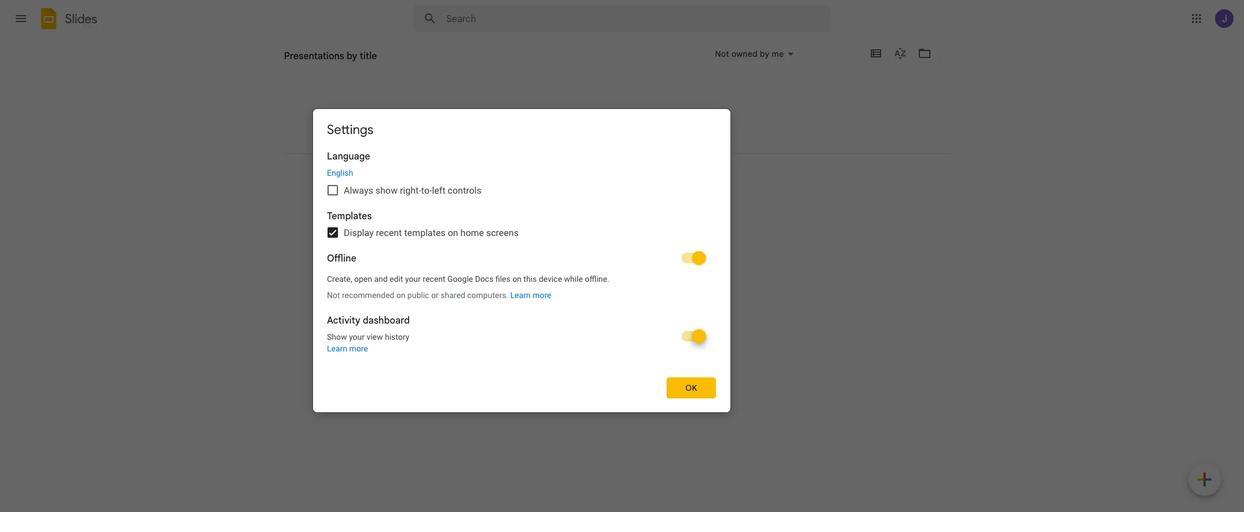 Task type: describe. For each thing, give the bounding box(es) containing it.
always
[[344, 185, 373, 196]]

2 horizontal spatial on
[[513, 274, 522, 283]]

1 presentations by title from the top
[[284, 50, 377, 62]]

computers.
[[467, 290, 508, 300]]

open
[[354, 274, 372, 283]]

create, open and edit your recent google docs files on this device while offline.
[[327, 274, 610, 283]]

screens
[[486, 227, 519, 238]]

display
[[344, 227, 374, 238]]

to-
[[421, 185, 432, 196]]

1 horizontal spatial on
[[448, 227, 458, 238]]

templates
[[404, 227, 446, 238]]

right-
[[400, 185, 421, 196]]

english link
[[327, 168, 353, 177]]

show your view history learn more
[[327, 332, 410, 353]]

or
[[431, 290, 439, 300]]

by inside heading
[[347, 50, 357, 62]]

create new presentation image
[[1189, 463, 1221, 498]]

1 horizontal spatial your
[[405, 274, 421, 283]]

settings
[[327, 121, 374, 137]]

learn more link for show your view history learn more
[[327, 344, 368, 353]]

2 presentations by title from the top
[[284, 55, 365, 66]]

your inside "show your view history learn more"
[[349, 332, 365, 341]]

learn more link for not recommended on public or shared computers. learn more
[[510, 290, 551, 300]]

create,
[[327, 274, 352, 283]]

title inside heading
[[360, 50, 377, 62]]

ok button
[[667, 377, 716, 398]]

home
[[461, 227, 484, 238]]

history
[[385, 332, 410, 341]]

2 presentations from the top
[[284, 55, 337, 66]]

english
[[327, 168, 353, 177]]

ok
[[686, 382, 697, 393]]

0 vertical spatial more
[[533, 290, 551, 300]]

0 vertical spatial learn
[[510, 290, 531, 300]]

device
[[539, 274, 562, 283]]

not
[[327, 290, 340, 300]]

presentations inside heading
[[284, 50, 344, 62]]

settings heading
[[327, 121, 374, 137]]

controls
[[448, 185, 482, 196]]

shared
[[441, 290, 465, 300]]

and
[[374, 274, 388, 283]]

view
[[367, 332, 383, 341]]

docs
[[475, 274, 494, 283]]

templates
[[327, 210, 372, 222]]

show
[[376, 185, 398, 196]]

presentations by title heading
[[284, 37, 377, 74]]



Task type: vqa. For each thing, say whether or not it's contained in the screenshot.
more
yes



Task type: locate. For each thing, give the bounding box(es) containing it.
activity
[[327, 315, 361, 326]]

recent right display
[[376, 227, 402, 238]]

recent
[[376, 227, 402, 238], [423, 274, 446, 283]]

on down edit
[[396, 290, 406, 300]]

slides link
[[37, 7, 97, 32]]

slides
[[65, 11, 97, 26]]

learn down this
[[510, 290, 531, 300]]

more down device
[[533, 290, 551, 300]]

0 vertical spatial recent
[[376, 227, 402, 238]]

display recent templates on home screens
[[344, 227, 519, 238]]

on left the 'home'
[[448, 227, 458, 238]]

0 horizontal spatial recent
[[376, 227, 402, 238]]

search image
[[419, 7, 442, 30]]

google
[[448, 274, 473, 283]]

Always show right-to-left controls checkbox
[[328, 185, 338, 195]]

0 horizontal spatial more
[[349, 344, 368, 353]]

1 vertical spatial recent
[[423, 274, 446, 283]]

not recommended on public or shared computers. learn more
[[327, 290, 551, 300]]

dashboard
[[363, 315, 410, 326]]

1 horizontal spatial learn
[[510, 290, 531, 300]]

on
[[448, 227, 458, 238], [513, 274, 522, 283], [396, 290, 406, 300]]

learn more link
[[510, 290, 551, 300], [327, 344, 368, 353]]

1 horizontal spatial more
[[533, 290, 551, 300]]

1 horizontal spatial learn more link
[[510, 290, 551, 300]]

activity dashboard
[[327, 315, 410, 326]]

title
[[360, 50, 377, 62], [350, 55, 365, 66]]

this
[[524, 274, 537, 283]]

1 vertical spatial learn more link
[[327, 344, 368, 353]]

1 presentations from the top
[[284, 50, 344, 62]]

on left this
[[513, 274, 522, 283]]

2 vertical spatial on
[[396, 290, 406, 300]]

learn down show
[[327, 344, 347, 353]]

left
[[432, 185, 446, 196]]

learn inside "show your view history learn more"
[[327, 344, 347, 353]]

more
[[533, 290, 551, 300], [349, 344, 368, 353]]

1 vertical spatial learn
[[327, 344, 347, 353]]

by
[[347, 50, 357, 62], [339, 55, 348, 66]]

your left view
[[349, 332, 365, 341]]

more down view
[[349, 344, 368, 353]]

1 vertical spatial more
[[349, 344, 368, 353]]

Display recent templates on home screens checkbox
[[328, 227, 338, 237]]

offline.
[[585, 274, 610, 283]]

your right edit
[[405, 274, 421, 283]]

1 vertical spatial your
[[349, 332, 365, 341]]

None search field
[[413, 5, 831, 32]]

files
[[496, 274, 511, 283]]

more inside "show your view history learn more"
[[349, 344, 368, 353]]

always show right-to-left controls
[[344, 185, 482, 196]]

settings dialog
[[313, 108, 731, 413]]

presentations by title
[[284, 50, 377, 62], [284, 55, 365, 66]]

0 vertical spatial learn more link
[[510, 290, 551, 300]]

learn more link down this
[[510, 290, 551, 300]]

your
[[405, 274, 421, 283], [349, 332, 365, 341]]

recommended
[[342, 290, 394, 300]]

edit
[[390, 274, 403, 283]]

public
[[408, 290, 429, 300]]

0 horizontal spatial learn
[[327, 344, 347, 353]]

0 vertical spatial your
[[405, 274, 421, 283]]

1 vertical spatial on
[[513, 274, 522, 283]]

learn more link down show
[[327, 344, 368, 353]]

0 horizontal spatial your
[[349, 332, 365, 341]]

learn
[[510, 290, 531, 300], [327, 344, 347, 353]]

language
[[327, 150, 370, 162]]

0 vertical spatial on
[[448, 227, 458, 238]]

0 horizontal spatial learn more link
[[327, 344, 368, 353]]

while
[[564, 274, 583, 283]]

show
[[327, 332, 347, 341]]

1 horizontal spatial recent
[[423, 274, 446, 283]]

0 horizontal spatial on
[[396, 290, 406, 300]]

offline
[[327, 253, 356, 264]]

presentations
[[284, 50, 344, 62], [284, 55, 337, 66]]

language english
[[327, 150, 370, 177]]

recent up the or on the bottom left of page
[[423, 274, 446, 283]]



